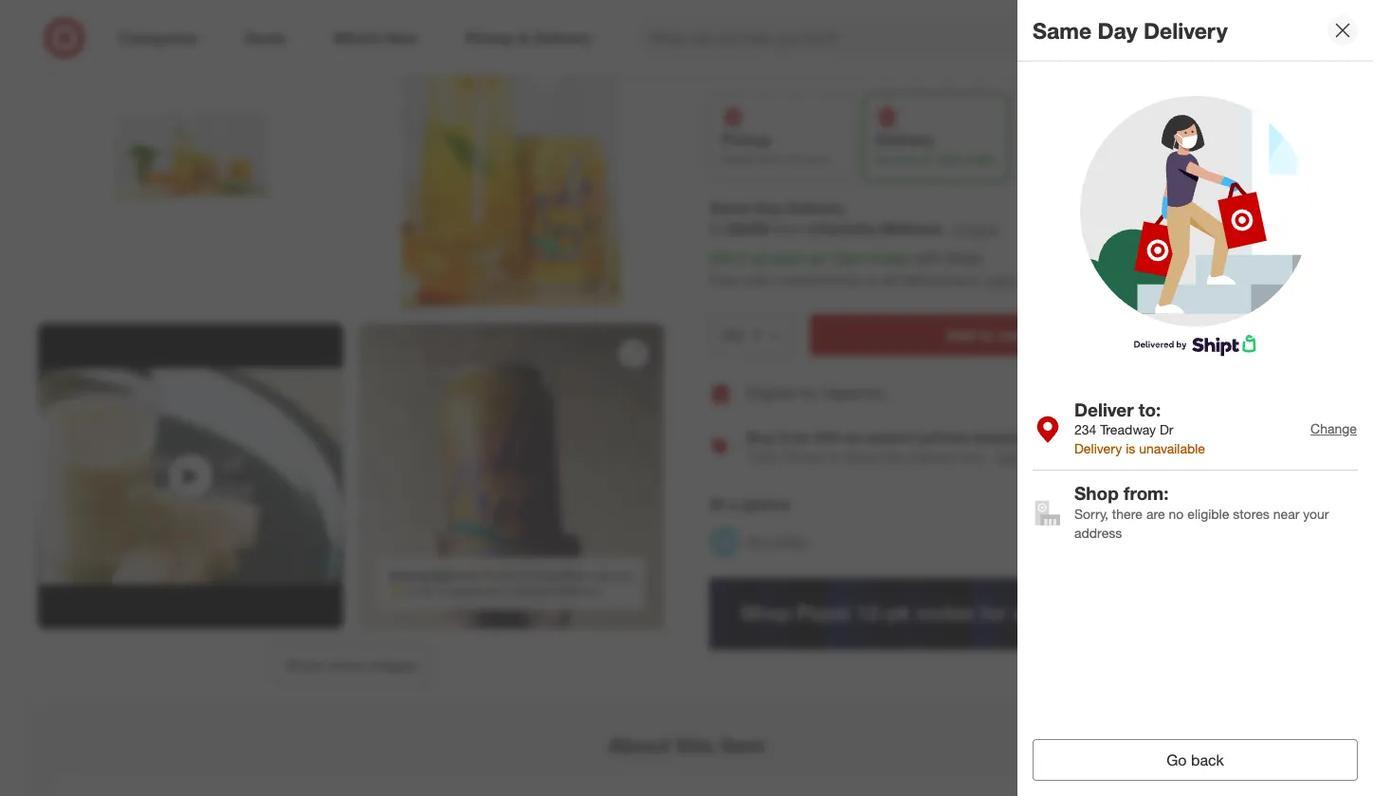 Task type: vqa. For each thing, say whether or not it's contained in the screenshot.
234
yes



Task type: locate. For each thing, give the bounding box(es) containing it.
not available button
[[1018, 93, 1165, 182]]

add to cart
[[947, 325, 1028, 344]]

( $0.04 /fluid ounce )
[[763, 2, 876, 18]]

0 vertical spatial more
[[1021, 272, 1052, 288]]

or
[[866, 270, 880, 289], [829, 449, 841, 465]]

soon right as
[[893, 152, 918, 166]]

as inside the delivery as soon as 12pm today
[[921, 152, 933, 166]]

change up the "shipt"
[[953, 221, 1000, 237]]

as up membership
[[809, 249, 824, 268]]

this
[[813, 53, 834, 69], [676, 732, 714, 758]]

1 horizontal spatial soon
[[893, 152, 918, 166]]

ounce
[[836, 2, 873, 18]]

today
[[968, 152, 997, 166], [872, 249, 910, 268]]

more inside show more images button
[[328, 656, 363, 675]]

advertisement region
[[710, 578, 1336, 650]]

(
[[767, 2, 770, 18]]

same up the "to 28269"
[[710, 198, 751, 217]]

day inside dialog
[[1098, 17, 1138, 43]]

delivery inside the delivery as soon as 12pm today
[[876, 130, 935, 149]]

3 0- from the left
[[506, 584, 517, 598]]

0 vertical spatial today
[[968, 152, 997, 166]]

0 horizontal spatial change
[[953, 221, 1000, 237]]

about this item
[[608, 732, 766, 758]]

show more images
[[286, 656, 416, 675]]

1 vertical spatial pickup
[[785, 449, 826, 465]]

delivery down the lacroix
[[910, 449, 957, 465]]

0 vertical spatial same
[[1033, 17, 1092, 43]]

same down on
[[845, 449, 879, 465]]

change
[[953, 221, 1000, 237], [1311, 420, 1358, 436]]

0 vertical spatial 12pm
[[936, 152, 965, 166]]

soon
[[893, 152, 918, 166], [771, 249, 804, 268]]

@living.light.now
[[389, 569, 480, 583]]

1 0- from the left
[[406, 584, 417, 598]]

1 horizontal spatial more
[[1021, 272, 1052, 288]]

1 vertical spatial change button
[[1310, 418, 1359, 439]]

lacroix sparkling water tangerine - 8pk/12 fl oz cans, 7 of 11, play video image
[[38, 324, 343, 629]]

with
[[914, 249, 942, 268], [744, 270, 772, 289]]

non-
[[748, 533, 777, 549]]

for inside thankful for guiltless options! 💛 0-cal, 0-sweetener, 0-sodium!  #lacroix
[[530, 569, 543, 583]]

as right it
[[751, 249, 767, 268]]

today inside get it as soon as 12pm today with shipt free with membership or $9.99/delivery learn more
[[872, 249, 910, 268]]

0 horizontal spatial more
[[328, 656, 363, 675]]

for up the sodium!
[[530, 569, 543, 583]]

cal,
[[417, 584, 434, 598]]

to right add
[[980, 325, 995, 344]]

same day delivery inside same day delivery dialog
[[1033, 17, 1228, 43]]

0 vertical spatial this
[[813, 53, 834, 69]]

#lacroix
[[560, 584, 601, 598]]

at
[[710, 25, 721, 41]]

pickup inside pickup ready within 2 hours
[[722, 130, 771, 149]]

get
[[710, 249, 734, 268]]

1 horizontal spatial 12pm
[[936, 152, 965, 166]]

1 vertical spatial change
[[1311, 420, 1358, 436]]

0 vertical spatial change
[[953, 221, 1000, 237]]

change for rightmost change button
[[1311, 420, 1358, 436]]

0 horizontal spatial item
[[720, 732, 766, 758]]

same day delivery dialog
[[1018, 0, 1374, 796]]

0- right cal,
[[438, 584, 448, 598]]

see 1 deal for this item
[[727, 53, 864, 69]]

at a glance
[[710, 494, 791, 513]]

shop from: sorry, there are no eligible stores near your address
[[1075, 482, 1330, 541]]

more inside get it as soon as 12pm today with shipt free with membership or $9.99/delivery learn more
[[1021, 272, 1052, 288]]

0 horizontal spatial this
[[676, 732, 714, 758]]

with up $9.99/delivery
[[914, 249, 942, 268]]

1 vertical spatial 12pm
[[829, 249, 867, 268]]

0 horizontal spatial pickup
[[722, 130, 771, 149]]

2 horizontal spatial same
[[1033, 17, 1092, 43]]

0 horizontal spatial same day delivery
[[710, 198, 845, 217]]

see 1 deal for this item link
[[710, 48, 1336, 74]]

1 horizontal spatial change
[[1311, 420, 1358, 436]]

2 horizontal spatial day
[[1098, 17, 1138, 43]]

12pm inside the delivery as soon as 12pm today
[[936, 152, 965, 166]]

0 vertical spatial same day delivery
[[1033, 17, 1228, 43]]

What can we help you find? suggestions appear below search field
[[639, 17, 1111, 59]]

1 horizontal spatial item
[[838, 53, 864, 69]]

for right deal
[[794, 53, 810, 69]]

generic shipt shopper carrying bags image
[[1081, 96, 1311, 356]]

1 horizontal spatial or
[[866, 270, 880, 289]]

change inside same day delivery dialog
[[1311, 420, 1358, 436]]

to inside button
[[980, 325, 995, 344]]

12pm
[[936, 152, 965, 166], [829, 249, 867, 268]]

delivery inside the deliver to: 234 treadway dr delivery is unavailable
[[1075, 441, 1123, 457]]

3
[[779, 428, 788, 447]]

0- right the '💛'
[[406, 584, 417, 598]]

0 vertical spatial to
[[710, 220, 723, 239]]

12pm inside get it as soon as 12pm today with shipt free with membership or $9.99/delivery learn more
[[829, 249, 867, 268]]

pickup up ready
[[722, 130, 771, 149]]

today left not
[[968, 152, 997, 166]]

0- down thankful
[[506, 584, 517, 598]]

∙
[[989, 449, 993, 465]]

1 vertical spatial more
[[328, 656, 363, 675]]

0 vertical spatial soon
[[893, 152, 918, 166]]

to up 'get'
[[710, 220, 723, 239]]

1 vertical spatial today
[[872, 249, 910, 268]]

details button
[[997, 447, 1039, 468]]

0 vertical spatial or
[[866, 270, 880, 289]]

address
[[1075, 525, 1123, 541]]

1 vertical spatial soon
[[771, 249, 804, 268]]

more
[[1021, 272, 1052, 288], [328, 656, 363, 675]]

glance
[[742, 494, 791, 513]]

it
[[739, 249, 747, 268]]

delivery down 234
[[1075, 441, 1123, 457]]

2 0- from the left
[[438, 584, 448, 598]]

1 horizontal spatial same
[[845, 449, 879, 465]]

hours
[[800, 152, 829, 166]]

free
[[710, 270, 740, 289]]

1 vertical spatial item
[[720, 732, 766, 758]]

from
[[774, 220, 805, 239]]

pickup down 3
[[785, 449, 826, 465]]

today down the 'midtown'
[[872, 249, 910, 268]]

buy 3 for $10 on select lacroix beverages link
[[748, 428, 1050, 447]]

same up see 1 deal for this item link
[[1033, 17, 1092, 43]]

more right "learn"
[[1021, 272, 1052, 288]]

💛
[[389, 584, 403, 598]]

234
[[1075, 422, 1097, 438]]

$9.99/delivery
[[884, 270, 979, 289]]

this right the about
[[676, 732, 714, 758]]

for right 3
[[792, 428, 812, 447]]

2 vertical spatial day
[[883, 449, 906, 465]]

0 horizontal spatial 0-
[[406, 584, 417, 598]]

item
[[838, 53, 864, 69], [720, 732, 766, 758]]

sweetener,
[[448, 584, 503, 598]]

back
[[1192, 750, 1225, 769]]

1 vertical spatial day
[[755, 198, 783, 217]]

sorry,
[[1075, 506, 1109, 522]]

pickup
[[722, 130, 771, 149], [785, 449, 826, 465]]

change button up the "shipt"
[[952, 219, 1001, 240]]

to
[[710, 220, 723, 239], [980, 325, 995, 344]]

delivery up as
[[876, 130, 935, 149]]

not available
[[1032, 153, 1097, 167]]

non-gmo button
[[710, 521, 809, 563]]

1 horizontal spatial to
[[980, 325, 995, 344]]

0 vertical spatial change button
[[952, 219, 1001, 240]]

are
[[1147, 506, 1166, 522]]

delivery up the from
[[787, 198, 845, 217]]

1 horizontal spatial pickup
[[785, 449, 826, 465]]

12pm right as
[[936, 152, 965, 166]]

change up your
[[1311, 420, 1358, 436]]

or down '$10'
[[829, 449, 841, 465]]

1 horizontal spatial today
[[968, 152, 997, 166]]

is
[[1126, 441, 1136, 457]]

same day delivery
[[1033, 17, 1228, 43], [710, 198, 845, 217]]

buy
[[748, 428, 775, 447]]

0 horizontal spatial same
[[710, 198, 751, 217]]

delivery as soon as 12pm today
[[876, 130, 997, 166]]

1 horizontal spatial same day delivery
[[1033, 17, 1228, 43]]

0 vertical spatial with
[[914, 249, 942, 268]]

0 horizontal spatial soon
[[771, 249, 804, 268]]

1 vertical spatial or
[[829, 449, 841, 465]]

1 vertical spatial with
[[744, 270, 772, 289]]

0 horizontal spatial today
[[872, 249, 910, 268]]

this right deal
[[813, 53, 834, 69]]

1 horizontal spatial this
[[813, 53, 834, 69]]

2 horizontal spatial 0-
[[506, 584, 517, 598]]

1 vertical spatial to
[[980, 325, 995, 344]]

0 vertical spatial day
[[1098, 17, 1138, 43]]

or down from charlotte midtown
[[866, 270, 880, 289]]

gmo
[[777, 533, 809, 549]]

pickup inside buy 3 for $10 on select lacroix beverages order pickup or same day delivery only ∙ details
[[785, 449, 826, 465]]

0 horizontal spatial or
[[829, 449, 841, 465]]

12pm down charlotte
[[829, 249, 867, 268]]

2 vertical spatial same
[[845, 449, 879, 465]]

with down it
[[744, 270, 772, 289]]

delivery
[[1144, 17, 1228, 43], [876, 130, 935, 149], [787, 198, 845, 217], [1075, 441, 1123, 457], [910, 449, 957, 465]]

change button
[[952, 219, 1001, 240], [1310, 418, 1359, 439]]

2 horizontal spatial as
[[921, 152, 933, 166]]

28269
[[727, 220, 770, 239]]

1 horizontal spatial with
[[914, 249, 942, 268]]

0 horizontal spatial change button
[[952, 219, 1001, 240]]

buy 3 for $10 on select lacroix beverages order pickup or same day delivery only ∙ details
[[748, 428, 1050, 465]]

0 horizontal spatial to
[[710, 220, 723, 239]]

0 horizontal spatial 12pm
[[829, 249, 867, 268]]

eligible
[[1188, 506, 1230, 522]]

see
[[727, 53, 750, 69]]

0 horizontal spatial day
[[755, 198, 783, 217]]

lacroix
[[915, 428, 971, 447]]

1 vertical spatial same
[[710, 198, 751, 217]]

more right show
[[328, 656, 363, 675]]

as right as
[[921, 152, 933, 166]]

0 vertical spatial item
[[838, 53, 864, 69]]

huntersville
[[725, 25, 794, 41]]

1 vertical spatial this
[[676, 732, 714, 758]]

soon down the from
[[771, 249, 804, 268]]

change button up your
[[1310, 418, 1359, 439]]

1 horizontal spatial 0-
[[438, 584, 448, 598]]

1 horizontal spatial day
[[883, 449, 906, 465]]

for
[[794, 53, 810, 69], [801, 384, 819, 403], [792, 428, 812, 447], [530, 569, 543, 583]]

0 vertical spatial pickup
[[722, 130, 771, 149]]



Task type: describe. For each thing, give the bounding box(es) containing it.
1 horizontal spatial as
[[809, 249, 824, 268]]

dr
[[1160, 422, 1174, 438]]

order
[[748, 449, 782, 465]]

on
[[845, 428, 863, 447]]

)
[[873, 2, 876, 18]]

to:
[[1139, 398, 1162, 420]]

unavailable
[[1140, 441, 1206, 457]]

1
[[754, 53, 761, 69]]

within
[[758, 152, 788, 166]]

/fluid
[[803, 2, 832, 18]]

deliver to: 234 treadway dr delivery is unavailable
[[1075, 398, 1206, 457]]

same inside buy 3 for $10 on select lacroix beverages order pickup or same day delivery only ∙ details
[[845, 449, 879, 465]]

deal
[[765, 53, 790, 69]]

show
[[286, 656, 324, 675]]

add
[[947, 325, 976, 344]]

learn
[[984, 272, 1018, 288]]

from:
[[1124, 482, 1169, 504]]

at huntersville
[[710, 25, 794, 41]]

only
[[961, 449, 986, 465]]

guiltless
[[547, 569, 588, 583]]

add to cart button
[[811, 314, 1165, 356]]

1 horizontal spatial change button
[[1310, 418, 1359, 439]]

0 horizontal spatial with
[[744, 270, 772, 289]]

membership
[[776, 270, 862, 289]]

go back
[[1167, 750, 1225, 769]]

there
[[1113, 506, 1143, 522]]

learn more button
[[983, 270, 1053, 291]]

ready
[[722, 152, 754, 166]]

0 horizontal spatial as
[[751, 249, 767, 268]]

1 vertical spatial same day delivery
[[710, 198, 845, 217]]

available
[[1053, 153, 1097, 167]]

from charlotte midtown
[[774, 220, 944, 239]]

delivery right the search
[[1144, 17, 1228, 43]]

$0.04
[[770, 2, 803, 18]]

shop
[[1075, 482, 1119, 504]]

or inside get it as soon as 12pm today with shipt free with membership or $9.99/delivery learn more
[[866, 270, 880, 289]]

midtown
[[881, 220, 944, 239]]

near
[[1274, 506, 1300, 522]]

get it as soon as 12pm today with shipt free with membership or $9.99/delivery learn more
[[710, 249, 1052, 289]]

thankful for guiltless options! 💛 0-cal, 0-sweetener, 0-sodium!  #lacroix
[[389, 569, 632, 598]]

sodium!
[[517, 584, 557, 598]]

search button
[[1098, 17, 1143, 63]]

stores
[[1234, 506, 1270, 522]]

shipt
[[946, 249, 982, 268]]

images
[[367, 656, 416, 675]]

for inside buy 3 for $10 on select lacroix beverages order pickup or same day delivery only ∙ details
[[792, 428, 812, 447]]

image gallery element
[[38, 0, 664, 686]]

beverages
[[975, 428, 1050, 447]]

details
[[998, 449, 1038, 465]]

thankful
[[483, 569, 527, 583]]

show more images button
[[273, 644, 429, 686]]

photo from @living.light.now, 8 of 11 image
[[359, 324, 664, 629]]

eligible for registries
[[748, 384, 885, 403]]

about
[[608, 732, 670, 758]]

pickup ready within 2 hours
[[722, 130, 829, 166]]

deliver
[[1075, 398, 1134, 420]]

registries
[[823, 384, 885, 403]]

charlotte
[[809, 220, 877, 239]]

delivery inside buy 3 for $10 on select lacroix beverages order pickup or same day delivery only ∙ details
[[910, 449, 957, 465]]

treadway
[[1101, 422, 1157, 438]]

today inside the delivery as soon as 12pm today
[[968, 152, 997, 166]]

non-gmo
[[748, 533, 809, 549]]

go back button
[[1033, 739, 1359, 781]]

or inside buy 3 for $10 on select lacroix beverages order pickup or same day delivery only ∙ details
[[829, 449, 841, 465]]

soon inside get it as soon as 12pm today with shipt free with membership or $9.99/delivery learn more
[[771, 249, 804, 268]]

to 28269
[[710, 220, 770, 239]]

lacroix sparkling water tangerine - 8pk/12 fl oz cans, 6 of 11 image
[[359, 3, 664, 309]]

lacroix sparkling water tangerine - 8pk/12 fl oz cans, 5 of 11 image
[[38, 3, 343, 309]]

your
[[1304, 506, 1330, 522]]

for right eligible
[[801, 384, 819, 403]]

same inside dialog
[[1033, 17, 1092, 43]]

not
[[1032, 153, 1050, 167]]

search
[[1098, 30, 1143, 49]]

cart
[[999, 325, 1028, 344]]

select
[[867, 428, 911, 447]]

options!
[[591, 569, 632, 583]]

no
[[1169, 506, 1184, 522]]

as
[[876, 152, 889, 166]]

at
[[710, 494, 725, 513]]

2
[[791, 152, 797, 166]]

a
[[729, 494, 738, 513]]

change for left change button
[[953, 221, 1000, 237]]

soon inside the delivery as soon as 12pm today
[[893, 152, 918, 166]]

day inside buy 3 for $10 on select lacroix beverages order pickup or same day delivery only ∙ details
[[883, 449, 906, 465]]



